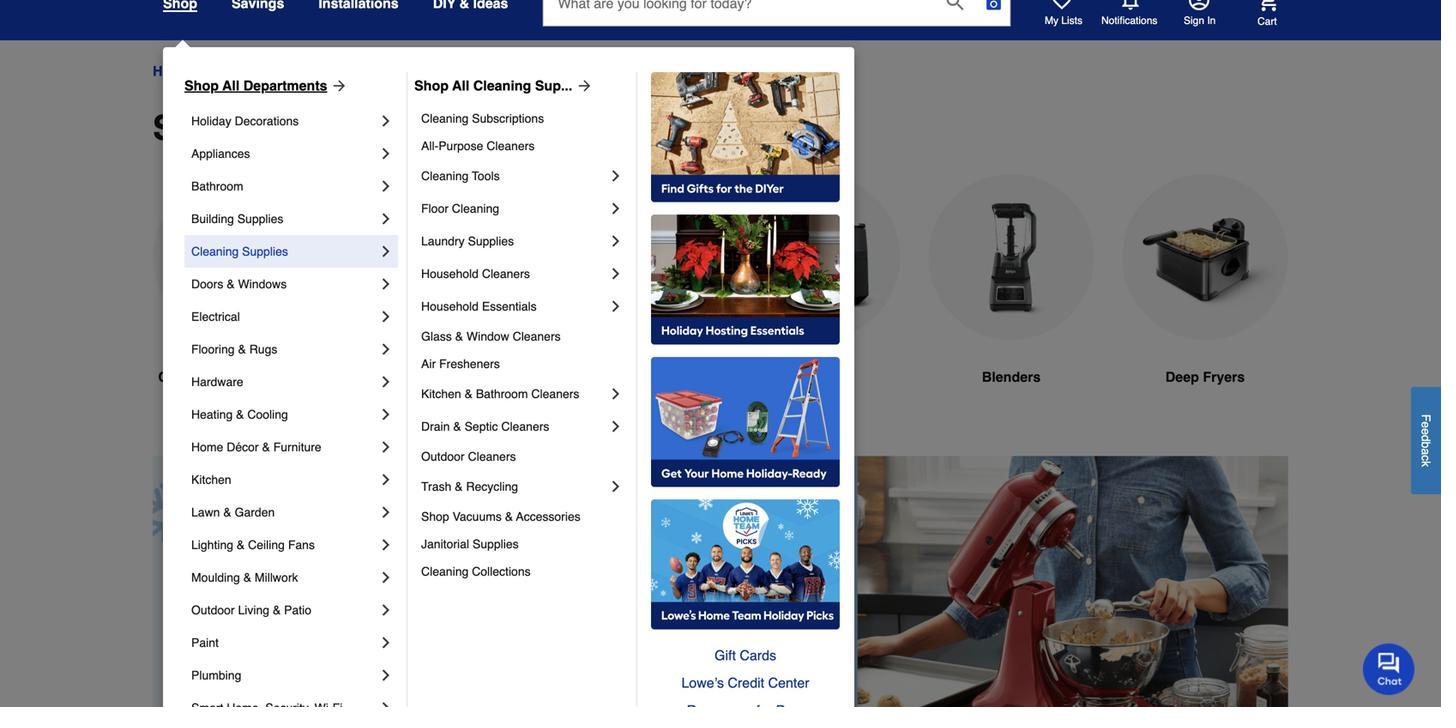 Task type: locate. For each thing, give the bounding box(es) containing it.
arrow right image inside shop all departments link
[[327, 77, 348, 94]]

c
[[1420, 455, 1434, 461]]

lowe's
[[682, 675, 724, 691]]

chevron right image for bathroom
[[378, 178, 395, 195]]

1 horizontal spatial outdoor
[[421, 450, 465, 463]]

paint
[[191, 636, 219, 650]]

shop all cleaning sup... link
[[415, 76, 593, 96]]

heating & cooling
[[191, 408, 288, 421]]

1 vertical spatial outdoor
[[191, 603, 235, 617]]

cleaning up laundry supplies
[[452, 202, 500, 215]]

kitchen down ice
[[421, 387, 462, 401]]

recycling
[[466, 480, 518, 494]]

e up d at the bottom
[[1420, 422, 1434, 428]]

center
[[769, 675, 810, 691]]

bathroom
[[191, 179, 244, 193], [476, 387, 528, 401]]

fryers
[[808, 369, 850, 385], [1204, 369, 1246, 385]]

ice
[[424, 369, 443, 385]]

& right glass
[[455, 330, 464, 343]]

notifications
[[1102, 15, 1158, 27]]

floor
[[421, 202, 449, 215]]

chevron right image for doors & windows
[[378, 276, 395, 293]]

0 horizontal spatial all
[[222, 78, 240, 94]]

outdoor down moulding
[[191, 603, 235, 617]]

bathroom up building
[[191, 179, 244, 193]]

0 vertical spatial household
[[421, 267, 479, 281]]

0 vertical spatial kitchen
[[421, 387, 462, 401]]

cleaning supplies
[[191, 245, 288, 258]]

cleaners down the air fresheners link
[[532, 387, 580, 401]]

& left "cooling"
[[236, 408, 244, 421]]

decorations
[[235, 114, 299, 128]]

0 horizontal spatial arrow right image
[[327, 77, 348, 94]]

1 horizontal spatial small
[[294, 63, 329, 79]]

e
[[1420, 422, 1434, 428], [1420, 428, 1434, 435]]

& right doors at the left top of the page
[[227, 277, 235, 291]]

kitchen
[[421, 387, 462, 401], [191, 473, 231, 487]]

small down home link
[[153, 108, 244, 148]]

arrow right image up holiday decorations link
[[327, 77, 348, 94]]

search image
[[947, 0, 964, 10]]

household up glass
[[421, 300, 479, 313]]

holiday decorations
[[191, 114, 299, 128]]

home
[[153, 63, 191, 79], [191, 440, 223, 454]]

2 all from the left
[[452, 78, 470, 94]]

1 vertical spatial appliances link
[[191, 137, 378, 170]]

kitchen & bathroom cleaners link
[[421, 378, 608, 410]]

cleaning tools
[[421, 169, 500, 183]]

2 shop from the left
[[415, 78, 449, 94]]

air
[[421, 357, 436, 371], [786, 369, 805, 385]]

outdoor
[[421, 450, 465, 463], [191, 603, 235, 617]]

camera image
[[986, 0, 1003, 12]]

all up "holiday decorations" on the top left
[[222, 78, 240, 94]]

0 horizontal spatial outdoor
[[191, 603, 235, 617]]

&
[[227, 277, 235, 291], [455, 330, 464, 343], [238, 342, 246, 356], [465, 387, 473, 401], [236, 408, 244, 421], [453, 420, 462, 433], [262, 440, 270, 454], [455, 480, 463, 494], [223, 506, 231, 519], [505, 510, 513, 524], [237, 538, 245, 552], [244, 571, 252, 585], [273, 603, 281, 617]]

supplies for janitorial supplies
[[473, 537, 519, 551]]

0 horizontal spatial air
[[421, 357, 436, 371]]

& inside 'link'
[[455, 330, 464, 343]]

& right lawn
[[223, 506, 231, 519]]

bathroom up 'drain & septic cleaners' link
[[476, 387, 528, 401]]

holiday hosting essentials. image
[[651, 215, 840, 345]]

garden
[[235, 506, 275, 519]]

trash & recycling
[[421, 480, 518, 494]]

subscriptions
[[472, 112, 544, 125]]

arrow right image
[[327, 77, 348, 94], [573, 77, 593, 94]]

& left millwork
[[244, 571, 252, 585]]

windows
[[238, 277, 287, 291]]

shop all departments link
[[185, 76, 348, 96]]

None search field
[[543, 0, 1011, 42]]

chevron right image
[[378, 145, 395, 162], [378, 178, 395, 195], [378, 243, 395, 260], [608, 265, 625, 282], [608, 298, 625, 315], [378, 341, 395, 358], [378, 373, 395, 391], [378, 439, 395, 456], [378, 471, 395, 488], [608, 478, 625, 495], [378, 504, 395, 521], [378, 602, 395, 619], [378, 700, 395, 707]]

cleaners down "subscriptions" at the left of page
[[487, 139, 535, 153]]

a stainless steel toaster oven. image
[[541, 174, 707, 340]]

0 vertical spatial bathroom
[[191, 179, 244, 193]]

floor cleaning link
[[421, 192, 608, 225]]

& right "décor"
[[262, 440, 270, 454]]

shop
[[421, 510, 450, 524]]

appliances link up "holiday decorations" on the top left
[[206, 61, 279, 82]]

household for household essentials
[[421, 300, 479, 313]]

1 shop from the left
[[185, 78, 219, 94]]

find gifts for the diyer. image
[[651, 72, 840, 203]]

1 horizontal spatial shop
[[415, 78, 449, 94]]

toaster ovens link
[[541, 174, 707, 429]]

shop up holiday
[[185, 78, 219, 94]]

home for home décor & furniture
[[191, 440, 223, 454]]

& for trash & recycling
[[455, 480, 463, 494]]

& left ceiling
[[237, 538, 245, 552]]

supplies up "cleaning supplies"
[[237, 212, 284, 226]]

cleaning
[[474, 78, 532, 94], [421, 112, 469, 125], [421, 169, 469, 183], [452, 202, 500, 215], [191, 245, 239, 258], [421, 565, 469, 579]]

small up holiday decorations link
[[294, 63, 329, 79]]

doors
[[191, 277, 223, 291]]

all up cleaning subscriptions on the left
[[452, 78, 470, 94]]

doors & windows link
[[191, 268, 378, 300]]

cleaning down "all-"
[[421, 169, 469, 183]]

appliances up "holiday decorations" on the top left
[[206, 63, 279, 79]]

chevron right image for plumbing
[[378, 667, 395, 684]]

ovens
[[629, 369, 671, 385]]

& for doors & windows
[[227, 277, 235, 291]]

outdoor inside 'link'
[[421, 450, 465, 463]]

1 all from the left
[[222, 78, 240, 94]]

countertop
[[158, 369, 232, 385]]

chevron right image for flooring & rugs
[[378, 341, 395, 358]]

supplies up household cleaners
[[468, 234, 514, 248]]

0 horizontal spatial small
[[153, 108, 244, 148]]

& right trash
[[455, 480, 463, 494]]

toaster ovens
[[577, 369, 671, 385]]

moulding
[[191, 571, 240, 585]]

cleaning down janitorial on the bottom left of page
[[421, 565, 469, 579]]

lowe's home improvement account image
[[1190, 0, 1210, 10]]

1 e from the top
[[1420, 422, 1434, 428]]

household
[[421, 267, 479, 281], [421, 300, 479, 313]]

outdoor for outdoor cleaners
[[421, 450, 465, 463]]

& down makers
[[465, 387, 473, 401]]

rugs
[[250, 342, 278, 356]]

cleaning down building
[[191, 245, 239, 258]]

fryers inside 'link'
[[1204, 369, 1246, 385]]

accessories
[[516, 510, 581, 524]]

all
[[222, 78, 240, 94], [452, 78, 470, 94]]

a black and stainless steel countertop microwave. image
[[153, 174, 319, 340]]

0 vertical spatial home
[[153, 63, 191, 79]]

cleaners up recycling at the bottom
[[468, 450, 516, 463]]

0 horizontal spatial shop
[[185, 78, 219, 94]]

1 vertical spatial household
[[421, 300, 479, 313]]

e up b
[[1420, 428, 1434, 435]]

cleaning for supplies
[[191, 245, 239, 258]]

1 vertical spatial bathroom
[[476, 387, 528, 401]]

1 horizontal spatial arrow right image
[[573, 77, 593, 94]]

janitorial supplies
[[421, 537, 519, 551]]

0 horizontal spatial kitchen
[[191, 473, 231, 487]]

1 horizontal spatial air
[[786, 369, 805, 385]]

hardware
[[191, 375, 244, 389]]

janitorial
[[421, 537, 470, 551]]

1 vertical spatial home
[[191, 440, 223, 454]]

trash & recycling link
[[421, 470, 608, 503]]

décor
[[227, 440, 259, 454]]

arrow right image up cleaning subscriptions link
[[573, 77, 593, 94]]

outdoor up trash
[[421, 450, 465, 463]]

drain & septic cleaners link
[[421, 410, 608, 443]]

shop
[[185, 78, 219, 94], [415, 78, 449, 94]]

0 vertical spatial outdoor
[[421, 450, 465, 463]]

drain
[[421, 420, 450, 433]]

doors & windows
[[191, 277, 287, 291]]

microwaves
[[236, 369, 314, 385]]

supplies up windows
[[242, 245, 288, 258]]

small
[[294, 63, 329, 79], [153, 108, 244, 148]]

lighting
[[191, 538, 234, 552]]

air for air fryers
[[786, 369, 805, 385]]

cleaners up outdoor cleaners 'link'
[[502, 420, 550, 433]]

chevron right image for moulding & millwork
[[378, 569, 395, 586]]

cleaners up essentials
[[482, 267, 530, 281]]

chevron right image for trash & recycling
[[608, 478, 625, 495]]

small appliances up holiday decorations link
[[294, 63, 399, 79]]

& for flooring & rugs
[[238, 342, 246, 356]]

chevron right image
[[378, 112, 395, 130], [608, 167, 625, 185], [608, 200, 625, 217], [378, 210, 395, 227], [608, 233, 625, 250], [378, 276, 395, 293], [378, 308, 395, 325], [608, 385, 625, 403], [378, 406, 395, 423], [608, 418, 625, 435], [378, 536, 395, 554], [378, 569, 395, 586], [378, 634, 395, 651], [378, 667, 395, 684]]

portable
[[366, 369, 420, 385]]

supplies down shop vacuums & accessories
[[473, 537, 519, 551]]

1 horizontal spatial kitchen
[[421, 387, 462, 401]]

glass & window cleaners link
[[421, 323, 625, 350]]

& left patio
[[273, 603, 281, 617]]

shop for shop all departments
[[185, 78, 219, 94]]

1 household from the top
[[421, 267, 479, 281]]

2 fryers from the left
[[1204, 369, 1246, 385]]

kitchen up lawn
[[191, 473, 231, 487]]

cleaners inside glass & window cleaners 'link'
[[513, 330, 561, 343]]

air fryers link
[[735, 174, 901, 429]]

outdoor for outdoor living & patio
[[191, 603, 235, 617]]

1 horizontal spatial bathroom
[[476, 387, 528, 401]]

& for lighting & ceiling fans
[[237, 538, 245, 552]]

a gray and stainless steel ninja air fryer. image
[[735, 174, 901, 340]]

0 horizontal spatial fryers
[[808, 369, 850, 385]]

arrow right image inside shop all cleaning sup... link
[[573, 77, 593, 94]]

& right drain
[[453, 420, 462, 433]]

1 horizontal spatial all
[[452, 78, 470, 94]]

lighting & ceiling fans
[[191, 538, 315, 552]]

lowe's credit center link
[[651, 669, 840, 697]]

cleaners inside outdoor cleaners 'link'
[[468, 450, 516, 463]]

2 household from the top
[[421, 300, 479, 313]]

appliances link down the 'decorations'
[[191, 137, 378, 170]]

advertisement region
[[153, 456, 1289, 707]]

k
[[1420, 461, 1434, 467]]

0 vertical spatial small
[[294, 63, 329, 79]]

small appliances down the departments
[[153, 108, 436, 148]]

cleaning supplies link
[[191, 235, 378, 268]]

my lists link
[[1045, 0, 1083, 27]]

small appliances
[[294, 63, 399, 79], [153, 108, 436, 148]]

outdoor cleaners
[[421, 450, 516, 463]]

my lists
[[1045, 15, 1083, 27]]

1 vertical spatial kitchen
[[191, 473, 231, 487]]

supplies for laundry supplies
[[468, 234, 514, 248]]

household down the laundry
[[421, 267, 479, 281]]

& left rugs
[[238, 342, 246, 356]]

1 horizontal spatial home
[[191, 440, 223, 454]]

a silver-colored new air portable ice maker. image
[[347, 174, 513, 340]]

cleaning up "all-"
[[421, 112, 469, 125]]

1 horizontal spatial fryers
[[1204, 369, 1246, 385]]

1 arrow right image from the left
[[327, 77, 348, 94]]

cleaners up the air fresheners link
[[513, 330, 561, 343]]

& for glass & window cleaners
[[455, 330, 464, 343]]

lowe's home team holiday picks. image
[[651, 500, 840, 630]]

1 fryers from the left
[[808, 369, 850, 385]]

air for air fresheners
[[421, 357, 436, 371]]

2 arrow right image from the left
[[573, 77, 593, 94]]

chevron right image for lighting & ceiling fans
[[378, 536, 395, 554]]

cleaners inside household cleaners link
[[482, 267, 530, 281]]

shop up "all-"
[[415, 78, 449, 94]]

cleaning collections
[[421, 565, 531, 579]]

f
[[1420, 414, 1434, 422]]

air fresheners
[[421, 357, 500, 371]]

0 horizontal spatial home
[[153, 63, 191, 79]]

lowe's home improvement cart image
[[1258, 0, 1279, 11]]

cleaners
[[487, 139, 535, 153], [482, 267, 530, 281], [513, 330, 561, 343], [532, 387, 580, 401], [502, 420, 550, 433], [468, 450, 516, 463]]

appliances down holiday
[[191, 147, 250, 161]]

chevron right image for heating & cooling
[[378, 406, 395, 423]]

cleaning for subscriptions
[[421, 112, 469, 125]]

laundry supplies link
[[421, 225, 608, 257]]

a chefman stainless steel deep fryer. image
[[1123, 174, 1289, 340]]

supplies for cleaning supplies
[[242, 245, 288, 258]]



Task type: vqa. For each thing, say whether or not it's contained in the screenshot.
yes icon related to N/A
no



Task type: describe. For each thing, give the bounding box(es) containing it.
bathroom link
[[191, 170, 378, 203]]

chevron right image for kitchen
[[378, 471, 395, 488]]

home for home
[[153, 63, 191, 79]]

arrow right image for shop all cleaning sup...
[[573, 77, 593, 94]]

arrow right image for shop all departments
[[327, 77, 348, 94]]

countertop microwaves link
[[153, 174, 319, 429]]

arrow right image
[[1257, 598, 1275, 615]]

holiday
[[191, 114, 231, 128]]

chevron right image for laundry supplies
[[608, 233, 625, 250]]

cleaning subscriptions link
[[421, 105, 625, 132]]

departments
[[244, 78, 327, 94]]

household essentials link
[[421, 290, 608, 323]]

chevron right image for cleaning supplies
[[378, 243, 395, 260]]

portable ice makers
[[366, 369, 495, 385]]

sup...
[[535, 78, 573, 94]]

outdoor living & patio
[[191, 603, 312, 617]]

collections
[[472, 565, 531, 579]]

fans
[[288, 538, 315, 552]]

cart
[[1258, 15, 1278, 27]]

electrical
[[191, 310, 240, 324]]

millwork
[[255, 571, 298, 585]]

gift cards
[[715, 648, 777, 663]]

essentials
[[482, 300, 537, 313]]

Search Query text field
[[544, 0, 933, 26]]

chevron right image for lawn & garden
[[378, 504, 395, 521]]

household for household cleaners
[[421, 267, 479, 281]]

sign in button
[[1184, 0, 1217, 27]]

deep fryers
[[1166, 369, 1246, 385]]

air fresheners link
[[421, 350, 625, 378]]

d
[[1420, 435, 1434, 442]]

my
[[1045, 15, 1059, 27]]

deep
[[1166, 369, 1200, 385]]

& for lawn & garden
[[223, 506, 231, 519]]

electrical link
[[191, 300, 378, 333]]

kitchen link
[[191, 463, 378, 496]]

all for cleaning
[[452, 78, 470, 94]]

building supplies
[[191, 212, 284, 226]]

patio
[[284, 603, 312, 617]]

laundry supplies
[[421, 234, 514, 248]]

drain & septic cleaners
[[421, 420, 550, 433]]

window
[[467, 330, 510, 343]]

0 vertical spatial small appliances
[[294, 63, 399, 79]]

& down the trash & recycling link
[[505, 510, 513, 524]]

fryers for deep fryers
[[1204, 369, 1246, 385]]

all for departments
[[222, 78, 240, 94]]

chevron right image for kitchen & bathroom cleaners
[[608, 385, 625, 403]]

shop vacuums & accessories
[[421, 510, 581, 524]]

kitchen for kitchen & bathroom cleaners
[[421, 387, 462, 401]]

cleaning for tools
[[421, 169, 469, 183]]

get your home holiday-ready. image
[[651, 357, 840, 488]]

building supplies link
[[191, 203, 378, 235]]

all-purpose cleaners
[[421, 139, 535, 153]]

fryers for air fryers
[[808, 369, 850, 385]]

air fryers
[[786, 369, 850, 385]]

household cleaners
[[421, 267, 530, 281]]

appliances right the departments
[[332, 63, 399, 79]]

chevron right image for paint
[[378, 634, 395, 651]]

chevron right image for drain & septic cleaners
[[608, 418, 625, 435]]

chevron right image for hardware
[[378, 373, 395, 391]]

sign in
[[1184, 15, 1217, 27]]

cleaning for collections
[[421, 565, 469, 579]]

lowe's home improvement lists image
[[1052, 0, 1073, 10]]

lowe's credit center
[[682, 675, 810, 691]]

chevron right image for household essentials
[[608, 298, 625, 315]]

ceiling
[[248, 538, 285, 552]]

supplies for building supplies
[[237, 212, 284, 226]]

chevron right image for appliances
[[378, 145, 395, 162]]

lighting & ceiling fans link
[[191, 529, 378, 561]]

kitchen for kitchen
[[191, 473, 231, 487]]

chevron right image for electrical
[[378, 308, 395, 325]]

home décor & furniture link
[[191, 431, 378, 463]]

lowe's home improvement notification center image
[[1121, 0, 1142, 10]]

all-purpose cleaners link
[[421, 132, 625, 160]]

moulding & millwork link
[[191, 561, 378, 594]]

chevron right image for cleaning tools
[[608, 167, 625, 185]]

hardware link
[[191, 366, 378, 398]]

flooring & rugs link
[[191, 333, 378, 366]]

1 vertical spatial small appliances
[[153, 108, 436, 148]]

shop vacuums & accessories link
[[421, 503, 625, 530]]

chevron right image for home décor & furniture
[[378, 439, 395, 456]]

gift
[[715, 648, 736, 663]]

appliances down small appliances link
[[253, 108, 436, 148]]

glass
[[421, 330, 452, 343]]

& for drain & septic cleaners
[[453, 420, 462, 433]]

cleaners inside 'drain & septic cleaners' link
[[502, 420, 550, 433]]

gift cards link
[[651, 642, 840, 669]]

0 vertical spatial appliances link
[[206, 61, 279, 82]]

in
[[1208, 15, 1217, 27]]

flooring & rugs
[[191, 342, 278, 356]]

sign
[[1184, 15, 1205, 27]]

moulding & millwork
[[191, 571, 298, 585]]

glass & window cleaners
[[421, 330, 561, 343]]

heating
[[191, 408, 233, 421]]

chevron right image for building supplies
[[378, 210, 395, 227]]

a
[[1420, 448, 1434, 455]]

cleaners inside all-purpose cleaners link
[[487, 139, 535, 153]]

blenders link
[[929, 174, 1095, 429]]

cleaners inside kitchen & bathroom cleaners link
[[532, 387, 580, 401]]

2 e from the top
[[1420, 428, 1434, 435]]

shop for shop all cleaning sup...
[[415, 78, 449, 94]]

chevron right image for holiday decorations
[[378, 112, 395, 130]]

septic
[[465, 420, 498, 433]]

& for moulding & millwork
[[244, 571, 252, 585]]

a gray ninja blender. image
[[929, 174, 1095, 340]]

f e e d b a c k
[[1420, 414, 1434, 467]]

cooling
[[248, 408, 288, 421]]

chevron right image for outdoor living & patio
[[378, 602, 395, 619]]

furniture
[[274, 440, 322, 454]]

& for kitchen & bathroom cleaners
[[465, 387, 473, 401]]

floor cleaning
[[421, 202, 500, 215]]

chevron right image for household cleaners
[[608, 265, 625, 282]]

toaster
[[577, 369, 625, 385]]

portable ice makers link
[[347, 174, 513, 429]]

vacuums
[[453, 510, 502, 524]]

tools
[[472, 169, 500, 183]]

makers
[[447, 369, 495, 385]]

& for heating & cooling
[[236, 408, 244, 421]]

lists
[[1062, 15, 1083, 27]]

laundry
[[421, 234, 465, 248]]

credit
[[728, 675, 765, 691]]

purpose
[[439, 139, 484, 153]]

lawn
[[191, 506, 220, 519]]

cleaning up "subscriptions" at the left of page
[[474, 78, 532, 94]]

chevron right image for floor cleaning
[[608, 200, 625, 217]]

chat invite button image
[[1364, 643, 1416, 695]]

paint link
[[191, 627, 378, 659]]

cleaning subscriptions
[[421, 112, 544, 125]]

cards
[[740, 648, 777, 663]]

cleaning tools link
[[421, 160, 608, 192]]

flooring
[[191, 342, 235, 356]]

0 horizontal spatial bathroom
[[191, 179, 244, 193]]

1 vertical spatial small
[[153, 108, 244, 148]]



